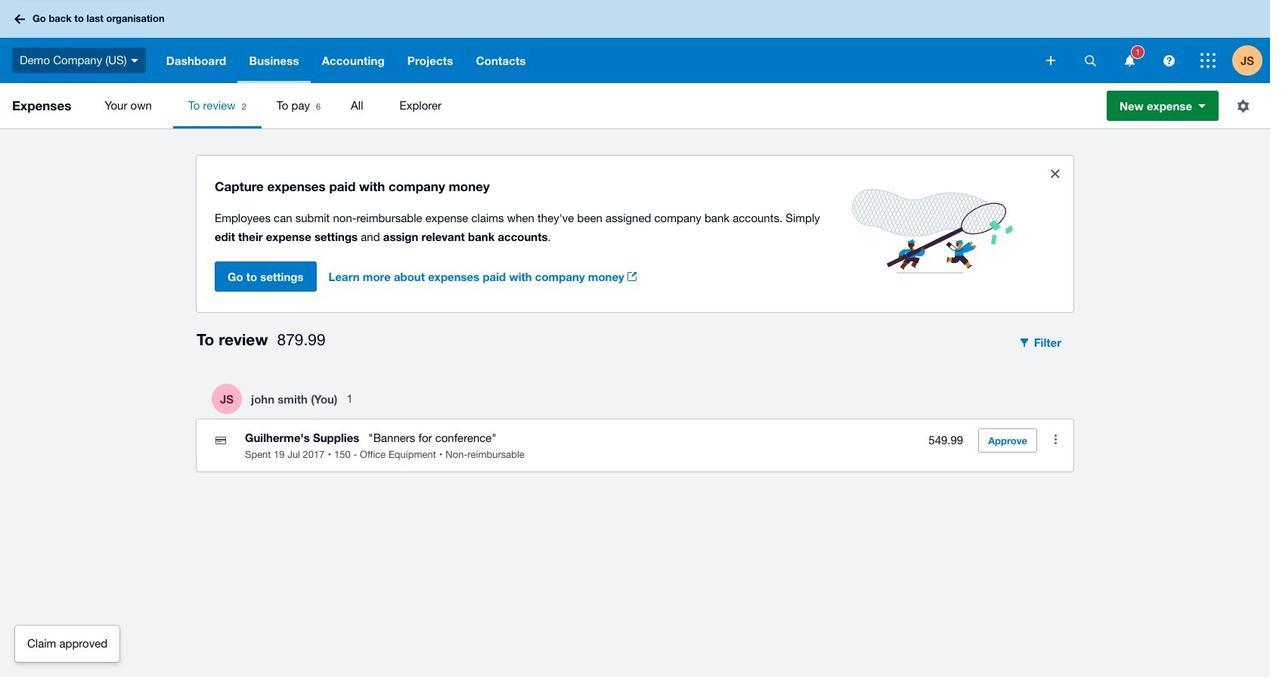 Task type: locate. For each thing, give the bounding box(es) containing it.
status
[[197, 156, 1074, 312]]

svg image
[[1125, 55, 1135, 66], [1163, 55, 1175, 66]]

0 horizontal spatial svg image
[[1125, 55, 1135, 66]]

1 horizontal spatial svg image
[[1163, 55, 1175, 66]]

svg image
[[14, 14, 25, 24], [1201, 53, 1216, 68], [1085, 55, 1096, 66], [1047, 56, 1056, 65], [131, 59, 138, 63]]

2 svg image from the left
[[1163, 55, 1175, 66]]

banner
[[0, 0, 1270, 83]]

postal workers catching money image
[[834, 171, 1031, 292]]



Task type: describe. For each thing, give the bounding box(es) containing it.
settings menu image
[[1228, 91, 1258, 121]]

1 svg image from the left
[[1125, 55, 1135, 66]]



Task type: vqa. For each thing, say whether or not it's contained in the screenshot.
navigation within the HB banner
no



